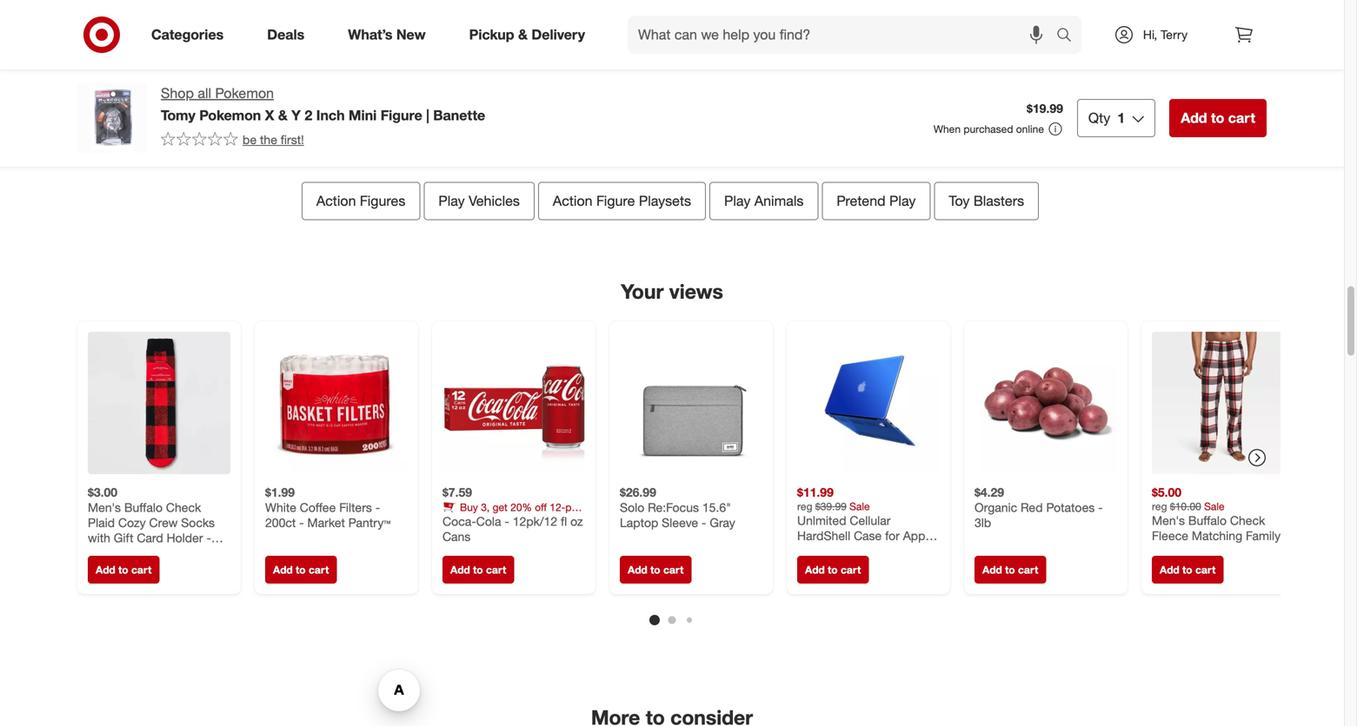 Task type: describe. For each thing, give the bounding box(es) containing it.
cart for organic red potatoes - 3lb image
[[1018, 564, 1038, 577]]

to for men's buffalo check plaid cozy crew socks with gift card holder - wondershop™ red/black 6-12 image
[[118, 564, 128, 577]]

pantry™
[[348, 516, 391, 531]]

add to cart for the solo re:focus 15.6" laptop sleeve - gray image
[[628, 564, 684, 577]]

$5.00
[[1152, 485, 1182, 500]]

200ct
[[265, 516, 296, 531]]

inch
[[316, 107, 345, 124]]

to for men's buffalo check fleece matching family pajama pants - wondershop™ black image
[[1183, 564, 1193, 577]]

fl
[[561, 514, 567, 530]]

when purchased online
[[934, 123, 1044, 136]]

add for the solo re:focus 15.6" laptop sleeve - gray image
[[628, 564, 648, 577]]

mini
[[349, 107, 377, 124]]

toy blasters link
[[934, 182, 1039, 220]]

sale for $5.00
[[1204, 500, 1225, 513]]

off
[[535, 501, 547, 514]]

toy blasters
[[949, 192, 1024, 209]]

cans
[[443, 530, 471, 545]]

coca-cola - 12pk/12 fl oz cans
[[443, 514, 583, 545]]

add to cart button for organic red potatoes - 3lb image
[[975, 556, 1046, 584]]

to for the solo re:focus 15.6" laptop sleeve - gray image
[[650, 564, 660, 577]]

$26.99
[[620, 485, 656, 500]]

all for add
[[754, 25, 769, 42]]

what's new link
[[333, 16, 447, 54]]

buy 3, get 20% off 12-pk sodas
[[443, 501, 577, 527]]

men's
[[88, 500, 121, 516]]

pretend
[[837, 192, 886, 209]]

crew
[[149, 516, 178, 531]]

solo
[[620, 500, 644, 516]]

x
[[265, 107, 274, 124]]

add for men's buffalo check plaid cozy crew socks with gift card holder - wondershop™ red/black 6-12 image
[[96, 564, 115, 577]]

wondershop™
[[88, 546, 164, 561]]

animals
[[754, 192, 804, 209]]

3,
[[481, 501, 490, 514]]

delivery
[[532, 26, 585, 43]]

cola
[[476, 514, 501, 530]]

add inside add all 4 to cart "button"
[[724, 25, 750, 42]]

when
[[934, 123, 961, 136]]

add for white coffee filters - 200ct - market pantry™ image
[[273, 564, 293, 577]]

$70.36
[[575, 23, 624, 43]]

1 vertical spatial pokemon
[[199, 107, 261, 124]]

toy
[[949, 192, 970, 209]]

the
[[260, 132, 277, 147]]

first!
[[281, 132, 304, 147]]

be
[[243, 132, 257, 147]]

socks
[[181, 516, 215, 531]]

12pk/12
[[513, 514, 557, 530]]

organic
[[975, 500, 1017, 516]]

action figure playsets link
[[538, 182, 706, 220]]

your
[[621, 279, 664, 304]]

add to cart for white coffee filters - 200ct - market pantry™ image
[[273, 564, 329, 577]]

hi, terry
[[1143, 27, 1188, 42]]

- inside $26.99 solo re:focus 15.6" laptop sleeve - gray
[[702, 516, 706, 531]]

add to cart button for white coffee filters - 200ct - market pantry™ image
[[265, 556, 337, 584]]

to inside "button"
[[785, 25, 798, 42]]

pk
[[565, 501, 577, 514]]

add all 4 to cart
[[724, 25, 829, 42]]

sale for $11.99
[[850, 500, 870, 513]]

image of tomy pokemon  x & y 2 inch mini figure | banette image
[[77, 83, 147, 153]]

cozy
[[118, 516, 146, 531]]

$11.99
[[797, 485, 834, 500]]

potatoes
[[1046, 500, 1095, 516]]

1
[[1117, 110, 1125, 127]]

$4.29
[[975, 485, 1004, 500]]

banette
[[433, 107, 485, 124]]

add for organic red potatoes - 3lb image
[[982, 564, 1002, 577]]

What can we help you find? suggestions appear below search field
[[628, 16, 1061, 54]]

qty 1
[[1088, 110, 1125, 127]]

figures
[[360, 192, 405, 209]]

figure inside shop all pokemon tomy pokemon  x & y 2 inch mini figure | banette
[[381, 107, 422, 124]]

$10.00
[[1170, 500, 1201, 513]]

reg for $11.99
[[797, 500, 813, 513]]

cart for coca-cola - 12pk/12 fl oz cans image
[[486, 564, 506, 577]]

categories link
[[137, 16, 245, 54]]

items)
[[647, 23, 692, 43]]

$1.99
[[265, 485, 295, 500]]

add for coca-cola - 12pk/12 fl oz cans image
[[450, 564, 470, 577]]

holder
[[167, 531, 203, 546]]

search button
[[1049, 16, 1090, 57]]

action figure playsets
[[553, 192, 691, 209]]

be the first!
[[243, 132, 304, 147]]

- right filters
[[375, 500, 380, 516]]

pretend play link
[[822, 182, 931, 220]]

play for play vehicles
[[438, 192, 465, 209]]

sleeve
[[662, 516, 698, 531]]

$1.99 white coffee filters - 200ct - market pantry™
[[265, 485, 391, 531]]

laptop
[[620, 516, 658, 531]]

$3.00 men's buffalo check plaid cozy crew socks with gift card holder - wondershop™ red/black 6-12
[[88, 485, 224, 576]]

3lb
[[975, 516, 991, 531]]

buy
[[460, 501, 478, 514]]

- inside $4.29 organic red potatoes - 3lb
[[1098, 500, 1103, 516]]

cart for the solo re:focus 15.6" laptop sleeve - gray image
[[663, 564, 684, 577]]

play for play animals
[[724, 192, 751, 209]]

coca-cola - 12pk/12 fl oz cans image
[[443, 332, 585, 475]]



Task type: vqa. For each thing, say whether or not it's contained in the screenshot.
online
yes



Task type: locate. For each thing, give the bounding box(es) containing it.
add to cart for coca-cola - 12pk/12 fl oz cans image
[[450, 564, 506, 577]]

filters
[[339, 500, 372, 516]]

action figures
[[316, 192, 405, 209]]

cart
[[802, 25, 829, 42], [1228, 110, 1255, 127], [131, 564, 152, 577], [309, 564, 329, 577], [486, 564, 506, 577], [663, 564, 684, 577], [841, 564, 861, 577], [1018, 564, 1038, 577], [1195, 564, 1216, 577]]

re:focus
[[648, 500, 699, 516]]

$26.99 solo re:focus 15.6" laptop sleeve - gray
[[620, 485, 735, 531]]

- left the gray
[[702, 516, 706, 531]]

0 horizontal spatial figure
[[381, 107, 422, 124]]

reg
[[797, 500, 813, 513], [1152, 500, 1167, 513]]

action for action figure playsets
[[553, 192, 593, 209]]

reg for $5.00
[[1152, 500, 1167, 513]]

reg left $39.99
[[797, 500, 813, 513]]

figure left |
[[381, 107, 422, 124]]

unlmited cellular hardshell case for apple 11-inch macbook air - blue image
[[797, 332, 940, 475]]

reg left $10.00
[[1152, 500, 1167, 513]]

0 horizontal spatial reg
[[797, 500, 813, 513]]

$7.59
[[443, 485, 472, 500]]

15.6"
[[702, 500, 731, 516]]

add down 200ct
[[273, 564, 293, 577]]

& inside shop all pokemon tomy pokemon  x & y 2 inch mini figure | banette
[[278, 107, 288, 124]]

0 horizontal spatial sale
[[850, 500, 870, 513]]

check
[[166, 500, 201, 516]]

add to cart button for coca-cola - 12pk/12 fl oz cans image
[[443, 556, 514, 584]]

0 vertical spatial figure
[[381, 107, 422, 124]]

1 action from the left
[[316, 192, 356, 209]]

sale inside the $5.00 reg $10.00 sale
[[1204, 500, 1225, 513]]

0 horizontal spatial action
[[316, 192, 356, 209]]

1 horizontal spatial play
[[724, 192, 751, 209]]

sale right $39.99
[[850, 500, 870, 513]]

all left the 4
[[754, 25, 769, 42]]

12
[[99, 561, 113, 576]]

get
[[493, 501, 508, 514]]

1 reg from the left
[[797, 500, 813, 513]]

pretend play
[[837, 192, 916, 209]]

action figures link
[[302, 182, 420, 220]]

$4.29 organic red potatoes - 3lb
[[975, 485, 1103, 531]]

all inside shop all pokemon tomy pokemon  x & y 2 inch mini figure | banette
[[198, 85, 211, 102]]

2 horizontal spatial play
[[889, 192, 916, 209]]

1 horizontal spatial figure
[[596, 192, 635, 209]]

deals
[[267, 26, 305, 43]]

- right cola
[[505, 514, 509, 530]]

related categories
[[582, 143, 762, 167]]

reg inside $11.99 reg $39.99 sale
[[797, 500, 813, 513]]

sale
[[850, 500, 870, 513], [1204, 500, 1225, 513]]

action left figures
[[316, 192, 356, 209]]

- inside $3.00 men's buffalo check plaid cozy crew socks with gift card holder - wondershop™ red/black 6-12
[[206, 531, 211, 546]]

action for action figures
[[316, 192, 356, 209]]

add for unlmited cellular hardshell case for apple 11-inch macbook air - blue image on the right
[[805, 564, 825, 577]]

play left vehicles
[[438, 192, 465, 209]]

vehicles
[[469, 192, 520, 209]]

1 horizontal spatial &
[[518, 26, 528, 43]]

to for coca-cola - 12pk/12 fl oz cans image
[[473, 564, 483, 577]]

& left y
[[278, 107, 288, 124]]

3 play from the left
[[889, 192, 916, 209]]

what's new
[[348, 26, 426, 43]]

white
[[265, 500, 296, 516]]

play animals link
[[709, 182, 818, 220]]

0 vertical spatial &
[[518, 26, 528, 43]]

pokemon up x
[[215, 85, 274, 102]]

white coffee filters - 200ct - market pantry™ image
[[265, 332, 408, 475]]

- right 200ct
[[299, 516, 304, 531]]

all right shop
[[198, 85, 211, 102]]

add down "wondershop™"
[[96, 564, 115, 577]]

add to cart button for men's buffalo check fleece matching family pajama pants - wondershop™ black image
[[1152, 556, 1224, 584]]

action inside action figures link
[[316, 192, 356, 209]]

cart for white coffee filters - 200ct - market pantry™ image
[[309, 564, 329, 577]]

sale inside $11.99 reg $39.99 sale
[[850, 500, 870, 513]]

tomy
[[161, 107, 195, 124]]

categories
[[661, 143, 762, 167]]

add to cart button
[[1170, 99, 1267, 137], [88, 556, 159, 584], [265, 556, 337, 584], [443, 556, 514, 584], [620, 556, 692, 584], [797, 556, 869, 584], [975, 556, 1046, 584], [1152, 556, 1224, 584]]

sale right $10.00
[[1204, 500, 1225, 513]]

y
[[291, 107, 301, 124]]

2
[[305, 107, 312, 124]]

with
[[88, 531, 110, 546]]

all inside add all 4 to cart "button"
[[754, 25, 769, 42]]

2 reg from the left
[[1152, 500, 1167, 513]]

(4
[[629, 23, 642, 43]]

play vehicles
[[438, 192, 520, 209]]

0 vertical spatial all
[[754, 25, 769, 42]]

12-
[[550, 501, 565, 514]]

add to cart for men's buffalo check plaid cozy crew socks with gift card holder - wondershop™ red/black 6-12 image
[[96, 564, 152, 577]]

categories
[[151, 26, 224, 43]]

play
[[438, 192, 465, 209], [724, 192, 751, 209], [889, 192, 916, 209]]

add down $10.00
[[1160, 564, 1180, 577]]

new
[[396, 26, 426, 43]]

1 vertical spatial all
[[198, 85, 211, 102]]

plaid
[[88, 516, 115, 531]]

&
[[518, 26, 528, 43], [278, 107, 288, 124]]

men's buffalo check fleece matching family pajama pants - wondershop™ black image
[[1152, 332, 1295, 475]]

add to cart for unlmited cellular hardshell case for apple 11-inch macbook air - blue image on the right
[[805, 564, 861, 577]]

cart inside "button"
[[802, 25, 829, 42]]

gray
[[710, 516, 735, 531]]

add to cart button for men's buffalo check plaid cozy crew socks with gift card holder - wondershop™ red/black 6-12 image
[[88, 556, 159, 584]]

red
[[1021, 500, 1043, 516]]

terry
[[1161, 27, 1188, 42]]

- right potatoes
[[1098, 500, 1103, 516]]

add to cart for men's buffalo check fleece matching family pajama pants - wondershop™ black image
[[1160, 564, 1216, 577]]

2 action from the left
[[553, 192, 593, 209]]

online
[[1016, 123, 1044, 136]]

add
[[724, 25, 750, 42], [1181, 110, 1207, 127], [96, 564, 115, 577], [273, 564, 293, 577], [450, 564, 470, 577], [628, 564, 648, 577], [805, 564, 825, 577], [982, 564, 1002, 577], [1160, 564, 1180, 577]]

$5.00 reg $10.00 sale
[[1152, 485, 1225, 513]]

men's buffalo check plaid cozy crew socks with gift card holder - wondershop™ red/black 6-12 image
[[88, 332, 230, 475]]

2 play from the left
[[724, 192, 751, 209]]

figure down related
[[596, 192, 635, 209]]

views
[[669, 279, 723, 304]]

add to cart button for the solo re:focus 15.6" laptop sleeve - gray image
[[620, 556, 692, 584]]

add down "cans"
[[450, 564, 470, 577]]

add left the 4
[[724, 25, 750, 42]]

1 vertical spatial figure
[[596, 192, 635, 209]]

0 horizontal spatial &
[[278, 107, 288, 124]]

be the first! link
[[161, 131, 304, 149]]

add for men's buffalo check fleece matching family pajama pants - wondershop™ black image
[[1160, 564, 1180, 577]]

1 horizontal spatial reg
[[1152, 500, 1167, 513]]

|
[[426, 107, 429, 124]]

1 horizontal spatial sale
[[1204, 500, 1225, 513]]

play left animals
[[724, 192, 751, 209]]

coffee
[[300, 500, 336, 516]]

red/black
[[167, 546, 224, 561]]

action
[[316, 192, 356, 209], [553, 192, 593, 209]]

$3.00
[[88, 485, 117, 500]]

0 horizontal spatial all
[[198, 85, 211, 102]]

cart for men's buffalo check fleece matching family pajama pants - wondershop™ black image
[[1195, 564, 1216, 577]]

pokemon
[[215, 85, 274, 102], [199, 107, 261, 124]]

hi,
[[1143, 27, 1157, 42]]

1 play from the left
[[438, 192, 465, 209]]

action down related
[[553, 192, 593, 209]]

pickup
[[469, 26, 514, 43]]

search
[[1049, 28, 1090, 45]]

subtotal: $70.36 (4 items)
[[504, 23, 692, 43]]

0 horizontal spatial play
[[438, 192, 465, 209]]

coca-
[[443, 514, 476, 530]]

2 sale from the left
[[1204, 500, 1225, 513]]

qty
[[1088, 110, 1111, 127]]

pokemon up be the first! link
[[199, 107, 261, 124]]

to for unlmited cellular hardshell case for apple 11-inch macbook air - blue image on the right
[[828, 564, 838, 577]]

shop all pokemon tomy pokemon  x & y 2 inch mini figure | banette
[[161, 85, 485, 124]]

gift
[[114, 531, 133, 546]]

1 sale from the left
[[850, 500, 870, 513]]

add right 1
[[1181, 110, 1207, 127]]

- right the holder
[[206, 531, 211, 546]]

action inside action figure playsets link
[[553, 192, 593, 209]]

to
[[785, 25, 798, 42], [1211, 110, 1224, 127], [118, 564, 128, 577], [296, 564, 306, 577], [473, 564, 483, 577], [650, 564, 660, 577], [828, 564, 838, 577], [1005, 564, 1015, 577], [1183, 564, 1193, 577]]

1 horizontal spatial all
[[754, 25, 769, 42]]

buffalo
[[124, 500, 163, 516]]

- inside the coca-cola - 12pk/12 fl oz cans
[[505, 514, 509, 530]]

add to cart button for unlmited cellular hardshell case for apple 11-inch macbook air - blue image on the right
[[797, 556, 869, 584]]

solo re:focus 15.6" laptop sleeve - gray image
[[620, 332, 763, 475]]

0 vertical spatial pokemon
[[215, 85, 274, 102]]

add down laptop
[[628, 564, 648, 577]]

shop
[[161, 85, 194, 102]]

to for organic red potatoes - 3lb image
[[1005, 564, 1015, 577]]

4
[[773, 25, 781, 42]]

organic red potatoes - 3lb image
[[975, 332, 1117, 475]]

20%
[[511, 501, 532, 514]]

all for shop
[[198, 85, 211, 102]]

add to cart for organic red potatoes - 3lb image
[[982, 564, 1038, 577]]

to for white coffee filters - 200ct - market pantry™ image
[[296, 564, 306, 577]]

play right "pretend"
[[889, 192, 916, 209]]

reg inside the $5.00 reg $10.00 sale
[[1152, 500, 1167, 513]]

$11.99 reg $39.99 sale
[[797, 485, 870, 513]]

cart for men's buffalo check plaid cozy crew socks with gift card holder - wondershop™ red/black 6-12 image
[[131, 564, 152, 577]]

play animals
[[724, 192, 804, 209]]

add down $39.99
[[805, 564, 825, 577]]

add down 3lb
[[982, 564, 1002, 577]]

what's
[[348, 26, 392, 43]]

add to cart
[[1181, 110, 1255, 127], [96, 564, 152, 577], [273, 564, 329, 577], [450, 564, 506, 577], [628, 564, 684, 577], [805, 564, 861, 577], [982, 564, 1038, 577], [1160, 564, 1216, 577]]

blasters
[[974, 192, 1024, 209]]

subtotal:
[[504, 23, 570, 43]]

$19.99
[[1027, 101, 1063, 116]]

cart for unlmited cellular hardshell case for apple 11-inch macbook air - blue image on the right
[[841, 564, 861, 577]]

figure
[[381, 107, 422, 124], [596, 192, 635, 209]]

1 horizontal spatial action
[[553, 192, 593, 209]]

1 vertical spatial &
[[278, 107, 288, 124]]

& right pickup
[[518, 26, 528, 43]]

oz
[[570, 514, 583, 530]]



